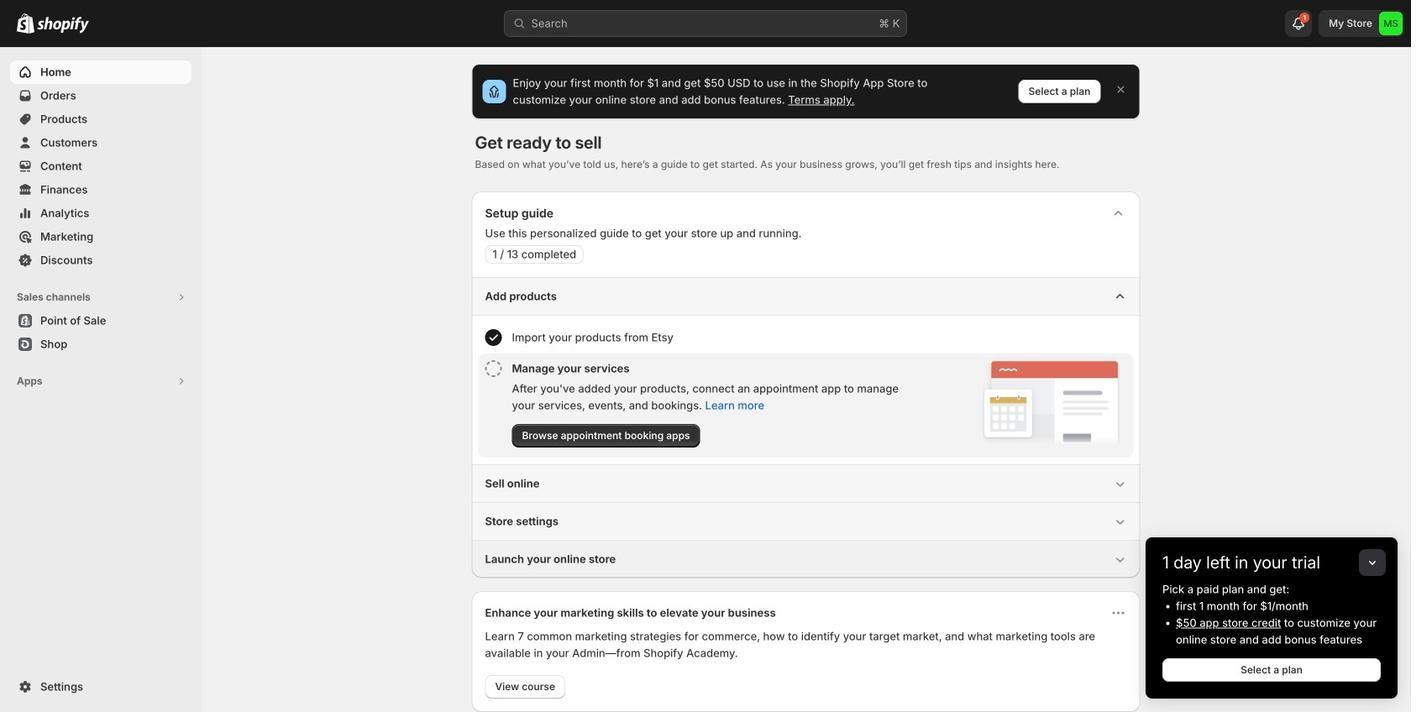 Task type: vqa. For each thing, say whether or not it's contained in the screenshot.
Mark Import your products from Etsy as not done image
yes



Task type: locate. For each thing, give the bounding box(es) containing it.
import your products from etsy group
[[479, 323, 1134, 353]]

add products group
[[472, 277, 1141, 465]]

mark import your products from etsy as not done image
[[485, 329, 502, 346]]

guide categories group
[[472, 277, 1141, 578]]

setup guide region
[[472, 192, 1141, 578]]



Task type: describe. For each thing, give the bounding box(es) containing it.
shopify image
[[37, 17, 89, 33]]

my store image
[[1380, 12, 1404, 35]]

manage your services group
[[479, 354, 1134, 458]]

mark manage your services as done image
[[485, 361, 502, 377]]

shopify image
[[17, 13, 34, 33]]



